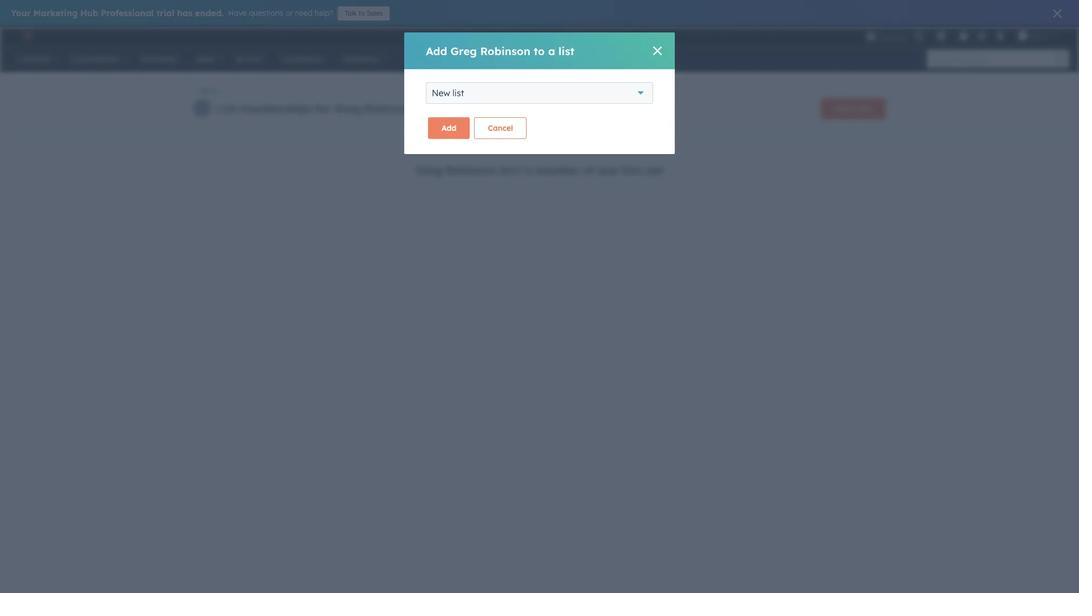 Task type: vqa. For each thing, say whether or not it's contained in the screenshot.
'reports'
no



Task type: locate. For each thing, give the bounding box(es) containing it.
0 vertical spatial add
[[426, 44, 447, 58]]

of
[[583, 164, 594, 177]]

greg
[[451, 44, 477, 58], [335, 102, 361, 115], [416, 164, 442, 177]]

add greg robinson to a list dialog
[[404, 32, 675, 154]]

0 vertical spatial greg
[[451, 44, 477, 58]]

a
[[548, 44, 555, 58], [525, 164, 532, 177]]

0 vertical spatial a
[[548, 44, 555, 58]]

robinson inside banner
[[364, 102, 415, 115]]

1 vertical spatial add
[[834, 104, 849, 114]]

close image inside add greg robinson to a list dialog
[[653, 47, 662, 55]]

have
[[228, 8, 247, 18]]

your marketing hub professional trial has ended. have questions or need help?
[[11, 8, 333, 18]]

list
[[558, 44, 574, 58], [453, 88, 464, 98], [861, 104, 872, 114]]

2 vertical spatial robinson
[[446, 164, 496, 177]]

1 vertical spatial close image
[[653, 47, 662, 55]]

trial
[[156, 8, 174, 18]]

back
[[201, 87, 217, 95]]

or
[[285, 8, 293, 18]]

list
[[217, 102, 236, 115]]

add inside button
[[442, 123, 456, 133]]

2 horizontal spatial greg
[[451, 44, 477, 58]]

1 vertical spatial robinson
[[364, 102, 415, 115]]

new
[[432, 88, 450, 98]]

add to list button
[[821, 98, 886, 120]]

member
[[535, 164, 580, 177]]

menu containing music
[[865, 27, 1066, 44]]

a right isn't
[[525, 164, 532, 177]]

settings link
[[975, 30, 989, 41]]

greg inside banner
[[335, 102, 361, 115]]

calling icon button
[[909, 29, 927, 43]]

back link
[[193, 87, 217, 95]]

music button
[[1011, 27, 1065, 44]]

cancel
[[488, 123, 513, 133]]

0 vertical spatial robinson
[[480, 44, 530, 58]]

2 vertical spatial list
[[861, 104, 872, 114]]

a up new list popup button
[[548, 44, 555, 58]]

greg right for
[[335, 102, 361, 115]]

help image
[[959, 32, 969, 42]]

1 horizontal spatial to
[[534, 44, 545, 58]]

0 vertical spatial list
[[558, 44, 574, 58]]

greg inside dialog
[[451, 44, 477, 58]]

talk to sales
[[345, 9, 383, 17]]

2 horizontal spatial to
[[852, 104, 859, 114]]

greg down add button
[[416, 164, 442, 177]]

to
[[359, 9, 365, 17], [534, 44, 545, 58], [852, 104, 859, 114]]

to inside add to list button
[[852, 104, 859, 114]]

0 horizontal spatial close image
[[653, 47, 662, 55]]

list memberships for greg robinson banner
[[193, 95, 886, 120]]

list memberships for greg robinson
[[217, 102, 415, 115]]

robinson
[[480, 44, 530, 58], [364, 102, 415, 115], [446, 164, 496, 177]]

greg robinson image
[[1018, 31, 1028, 41]]

2 vertical spatial add
[[442, 123, 456, 133]]

new list
[[432, 88, 464, 98]]

close image
[[1053, 9, 1062, 18], [653, 47, 662, 55]]

add
[[426, 44, 447, 58], [834, 104, 849, 114], [442, 123, 456, 133]]

0 horizontal spatial a
[[525, 164, 532, 177]]

notifications button
[[991, 27, 1009, 44]]

0 horizontal spatial to
[[359, 9, 365, 17]]

greg up new list
[[451, 44, 477, 58]]

hubspot link
[[13, 29, 41, 42]]

0 horizontal spatial greg
[[335, 102, 361, 115]]

2 vertical spatial greg
[[416, 164, 442, 177]]

1 horizontal spatial a
[[548, 44, 555, 58]]

0 vertical spatial to
[[359, 9, 365, 17]]

0 horizontal spatial list
[[453, 88, 464, 98]]

1 horizontal spatial greg
[[416, 164, 442, 177]]

search image
[[1056, 55, 1064, 63]]

add inside button
[[834, 104, 849, 114]]

1 vertical spatial list
[[453, 88, 464, 98]]

Search HubSpot search field
[[927, 50, 1060, 68]]

menu
[[865, 27, 1066, 44]]

2 horizontal spatial list
[[861, 104, 872, 114]]

2 vertical spatial to
[[852, 104, 859, 114]]

0 vertical spatial close image
[[1053, 9, 1062, 18]]

yet
[[646, 164, 663, 177]]

1 vertical spatial to
[[534, 44, 545, 58]]

to inside talk to sales button
[[359, 9, 365, 17]]

search button
[[1051, 50, 1069, 68]]

isn't
[[499, 164, 521, 177]]

1 vertical spatial greg
[[335, 102, 361, 115]]

for
[[316, 102, 331, 115]]



Task type: describe. For each thing, give the bounding box(es) containing it.
upgrade
[[878, 32, 907, 41]]

has
[[177, 8, 192, 18]]

greg robinson isn't a member of any lists yet
[[416, 164, 663, 177]]

robinson inside dialog
[[480, 44, 530, 58]]

questions
[[249, 8, 283, 18]]

help?
[[315, 8, 333, 18]]

marketplaces image
[[936, 32, 946, 42]]

add for add greg robinson to a list
[[426, 44, 447, 58]]

cancel button
[[474, 117, 527, 139]]

need
[[295, 8, 312, 18]]

memberships
[[240, 102, 312, 115]]

a inside dialog
[[548, 44, 555, 58]]

list inside button
[[861, 104, 872, 114]]

talk
[[345, 9, 357, 17]]

add button
[[428, 117, 470, 139]]

any
[[598, 164, 618, 177]]

to inside add greg robinson to a list dialog
[[534, 44, 545, 58]]

add greg robinson to a list
[[426, 44, 574, 58]]

hub
[[80, 8, 98, 18]]

music
[[1030, 31, 1049, 40]]

to for add
[[852, 104, 859, 114]]

add to list
[[834, 104, 872, 114]]

help button
[[954, 27, 973, 44]]

list inside popup button
[[453, 88, 464, 98]]

calling icon image
[[913, 31, 923, 41]]

1 horizontal spatial close image
[[1053, 9, 1062, 18]]

ended.
[[195, 8, 224, 18]]

sales
[[367, 9, 383, 17]]

marketing
[[33, 8, 78, 18]]

professional
[[101, 8, 154, 18]]

1 horizontal spatial list
[[558, 44, 574, 58]]

new list button
[[426, 82, 653, 104]]

upgrade image
[[866, 32, 875, 41]]

add for add to list
[[834, 104, 849, 114]]

to for talk
[[359, 9, 365, 17]]

1 vertical spatial a
[[525, 164, 532, 177]]

lists
[[621, 164, 643, 177]]

marketplaces button
[[930, 27, 952, 44]]

settings image
[[977, 32, 987, 41]]

your
[[11, 8, 31, 18]]

talk to sales button
[[338, 6, 390, 21]]

hubspot image
[[19, 29, 32, 42]]

notifications image
[[995, 32, 1005, 42]]



